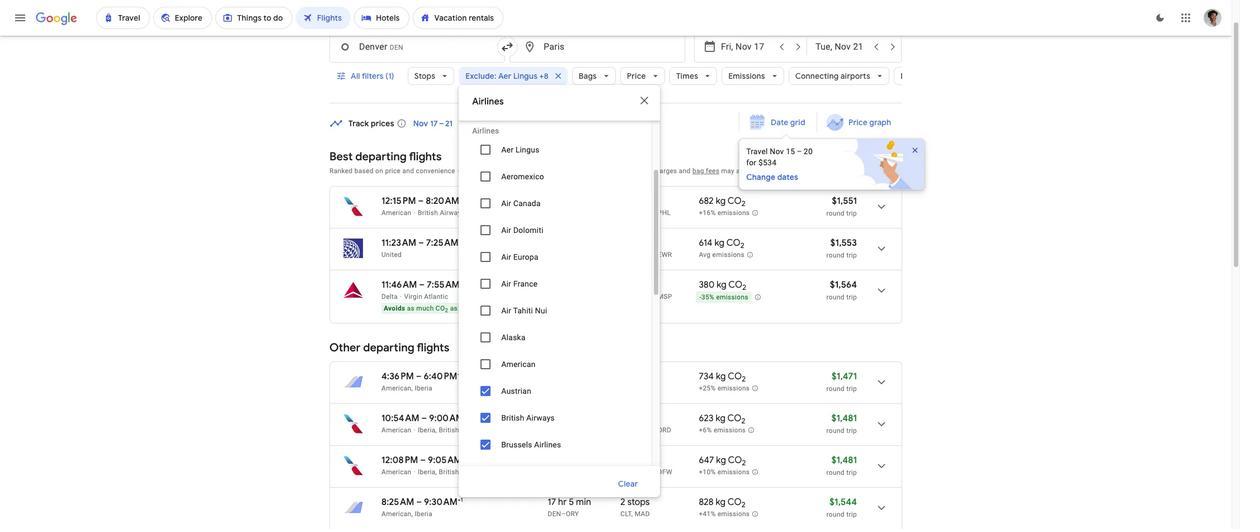 Task type: locate. For each thing, give the bounding box(es) containing it.
delta
[[382, 293, 398, 301]]

trip inside $1,544 round trip
[[847, 511, 857, 519]]

1 stop flight. element
[[621, 455, 644, 468]]

0 horizontal spatial and
[[403, 167, 414, 175]]

1 horizontal spatial for
[[746, 158, 757, 167]]

–
[[418, 196, 424, 207], [418, 238, 424, 249], [419, 280, 425, 291], [416, 371, 422, 383], [422, 413, 427, 425], [420, 455, 426, 467], [416, 497, 422, 509], [561, 511, 566, 519]]

0 horizontal spatial british airways
[[418, 209, 465, 217]]

4:36 pm – 6:40 pm +
[[382, 371, 460, 383]]

main content
[[330, 112, 937, 530]]

none search field containing airlines
[[330, 7, 952, 530]]

air tahiti nui
[[501, 307, 547, 316]]

min inside 17 hr 5 min den – ory
[[576, 497, 591, 509]]

Return text field
[[816, 32, 867, 62]]

american, iberia down "4:36 pm" at left bottom
[[382, 385, 432, 393]]

1544 US dollars text field
[[830, 497, 857, 509]]

virgin atlantic
[[404, 293, 448, 301]]

1 american, from the top
[[382, 385, 413, 393]]

17 left the phl
[[635, 209, 642, 217]]

emissions for 623
[[714, 427, 746, 435]]

clear button
[[604, 471, 651, 498]]

emissions down 647 kg co 2
[[718, 469, 750, 477]]

2 inside 380 kg co 2
[[743, 283, 747, 293]]

1 horizontal spatial and
[[679, 167, 691, 175]]

3 trip from the top
[[847, 294, 857, 302]]

american down the 12:15 pm text box
[[382, 209, 411, 217]]

aer
[[498, 71, 511, 81], [501, 145, 514, 154]]

0 vertical spatial iberia,
[[418, 427, 437, 435]]

air left europa
[[501, 253, 511, 262]]

fees right bag
[[706, 167, 720, 175]]

Arrival time: 9:00 AM on  Saturday, November 18. text field
[[429, 413, 469, 425]]

emissions for 682
[[718, 209, 750, 217]]

round down 1564 us dollars text box
[[827, 294, 845, 302]]

1 $1,481 round trip from the top
[[827, 413, 857, 435]]

2 inside 682 kg co 2
[[742, 199, 746, 209]]

price left graph on the top of the page
[[849, 117, 868, 128]]

Arrival time: 7:55 AM on  Saturday, November 18. text field
[[427, 280, 465, 291]]

air left dolomiti
[[501, 226, 511, 235]]

7 trip from the top
[[847, 511, 857, 519]]

0 vertical spatial price
[[627, 71, 646, 81]]

12:08 pm – 9:05 am +
[[382, 455, 465, 467]]

1 iberia, british airways from the top
[[418, 427, 486, 435]]

$1,481 left flight details. leaves denver international airport at 12:08 pm on friday, november 17 and arrives at paris charles de gaulle airport at 9:05 am on saturday, november 18. image
[[832, 455, 857, 467]]

-
[[700, 294, 702, 302]]

min right 44 on the right of page
[[644, 427, 656, 435]]

– for 12:15 pm
[[418, 196, 424, 207]]

– inside 12:08 pm – 9:05 am +
[[420, 455, 426, 467]]

hr right 3
[[626, 427, 633, 435]]

2 inside avoids as much co 2 as 12,601 trees absorb in a day
[[445, 308, 448, 314]]

0 vertical spatial dates
[[518, 118, 539, 128]]

2 inside 734 kg co 2
[[742, 375, 746, 384]]

sort by:
[[856, 166, 884, 176]]

learn more about tracked prices image
[[397, 118, 407, 128]]

+ inside 12:08 pm – 9:05 am +
[[462, 455, 465, 462]]

1 american, iberia from the top
[[382, 385, 432, 393]]

price inside popup button
[[627, 71, 646, 81]]

emissions for 734
[[718, 385, 750, 393]]

round inside '$1,564 round trip'
[[827, 294, 845, 302]]

all filters (1)
[[351, 71, 394, 81]]

mad right ,
[[635, 511, 650, 519]]

air for air europa
[[501, 253, 511, 262]]

1 inside popup button
[[429, 12, 433, 21]]

kg up +6% emissions
[[716, 413, 726, 425]]

hr for 44
[[626, 427, 633, 435]]

,
[[631, 511, 633, 519]]

hr left 40 in the bottom right of the page
[[626, 293, 633, 301]]

1 inside 8:25 am – 9:30 am + 1
[[461, 497, 463, 504]]

british down the 12:15 pm – 8:20 am + 1 on the left of the page
[[418, 209, 438, 217]]

min right 40 in the bottom right of the page
[[644, 293, 656, 301]]

american for 12:08 pm – 9:05 am +
[[382, 469, 411, 477]]

+ inside the 12:15 pm – 8:20 am + 1
[[459, 195, 462, 203]]

american down 12:08 pm
[[382, 469, 411, 477]]

close image
[[911, 146, 920, 155]]

+ for 9:05 am
[[462, 455, 465, 462]]

Departure time: 12:15 PM. text field
[[382, 196, 416, 207]]

emissions down the 828 kg co 2 at the bottom right
[[718, 511, 750, 519]]

co inside avoids as much co 2 as 12,601 trees absorb in a day
[[436, 305, 445, 313]]

1 horizontal spatial dates
[[777, 172, 798, 182]]

mad inside the 2 stops clt , mad
[[635, 511, 650, 519]]

trip inside the "$1,551 round trip"
[[847, 210, 857, 218]]

min left the phl
[[644, 209, 656, 217]]

None search field
[[330, 7, 952, 530]]

15 – 20
[[786, 147, 813, 156]]

$1,553 round trip
[[827, 238, 857, 260]]

american,
[[382, 385, 413, 393], [382, 511, 413, 519]]

iberia, british airways down arrival time: 9:00 am on  saturday, november 18. text field
[[418, 427, 486, 435]]

2 stops flight. element
[[621, 497, 650, 510]]

0 horizontal spatial nov
[[413, 118, 428, 128]]

4:36 pm
[[382, 371, 414, 383]]

1 horizontal spatial british airways
[[501, 414, 555, 423]]

1 fees from the left
[[573, 167, 586, 175]]

round for $1,551 text box
[[827, 210, 845, 218]]

1 vertical spatial iberia,
[[418, 469, 437, 477]]

kg
[[716, 196, 726, 207], [715, 238, 725, 249], [717, 280, 727, 291], [716, 371, 726, 383], [716, 413, 726, 425], [716, 455, 726, 467], [716, 497, 726, 509]]

11:23 am – 7:25 am + 1
[[382, 237, 464, 249]]

1 vertical spatial iberia, british airways
[[418, 469, 486, 477]]

duration
[[901, 71, 933, 81]]

Arrival time: 8:20 AM on  Saturday, November 18. text field
[[426, 195, 465, 207]]

co down atlantic
[[436, 305, 445, 313]]

co inside the 828 kg co 2
[[728, 497, 742, 509]]

airlines down "exclude:"
[[472, 96, 504, 107]]

min for 6
[[577, 413, 592, 425]]

1 air from the top
[[501, 199, 511, 208]]

kg inside 380 kg co 2
[[717, 280, 727, 291]]

Arrival time: 9:05 AM on  Saturday, November 18. text field
[[428, 455, 467, 467]]

trip inside '$1,564 round trip'
[[847, 294, 857, 302]]

airlines up 12
[[534, 441, 561, 450]]

airways down arrival time: 9:00 am on  saturday, november 18. text field
[[461, 427, 486, 435]]

british airways inside search field
[[501, 414, 555, 423]]

departing up the on
[[355, 150, 407, 164]]

1 vertical spatial flights
[[417, 341, 450, 355]]

emissions down 380 kg co 2
[[716, 294, 748, 302]]

1 horizontal spatial 17
[[635, 209, 642, 217]]

10:54 am – 9:00 am
[[382, 413, 464, 425]]

None text field
[[330, 31, 505, 63]]

min for 40
[[644, 293, 656, 301]]

round inside $1,471 round trip
[[827, 385, 845, 393]]

2 up +10% emissions on the right bottom
[[742, 459, 746, 468]]

co for 380
[[729, 280, 743, 291]]

round inside $1,544 round trip
[[827, 511, 845, 519]]

min right 57
[[581, 455, 596, 467]]

4 air from the top
[[501, 280, 511, 289]]

2 inside 623 kg co 2
[[742, 417, 746, 426]]

0 vertical spatial airlines
[[472, 96, 504, 107]]

american, iberia for 4:36 pm
[[382, 385, 432, 393]]

times
[[676, 71, 698, 81]]

trip down 1564 us dollars text box
[[847, 294, 857, 302]]

departing for best
[[355, 150, 407, 164]]

layover (1 of 1) is a 1 hr 10 min layover at newark liberty international airport in newark. element
[[621, 251, 693, 260]]

trip inside $1,471 round trip
[[847, 385, 857, 393]]

nui
[[535, 307, 547, 316]]

min right the 6
[[577, 413, 592, 425]]

Arrival time: 9:30 AM on  Saturday, November 18. text field
[[424, 497, 463, 509]]

0 horizontal spatial 17
[[548, 497, 556, 509]]

emissions down 623 kg co 2
[[714, 427, 746, 435]]

exclude: aer lingus +8 button
[[459, 63, 568, 90]]

2 for 623
[[742, 417, 746, 426]]

flight details. leaves denver international airport at 11:23 am on friday, november 17 and arrives at paris charles de gaulle airport at 7:25 am on saturday, november 18. image
[[868, 236, 895, 262]]

734 kg co 2
[[699, 371, 746, 384]]

co for 734
[[728, 371, 742, 383]]

american, down "4:36 pm" at left bottom
[[382, 385, 413, 393]]

2 american, iberia from the top
[[382, 511, 432, 519]]

5 air from the top
[[501, 307, 511, 316]]

kg inside the 828 kg co 2
[[716, 497, 726, 509]]

for down travel
[[746, 158, 757, 167]]

british airways up brussels airlines
[[501, 414, 555, 423]]

kg up avg emissions
[[715, 238, 725, 249]]

avg emissions
[[699, 251, 745, 259]]

airways down arrival time: 9:05 am on  saturday, november 18. text field at the bottom of page
[[461, 469, 486, 477]]

main content containing best departing flights
[[330, 112, 937, 530]]

min for 44
[[644, 427, 656, 435]]

11:46 am – 7:55 am
[[382, 280, 460, 291]]

+ inside 11:23 am – 7:25 am + 1
[[459, 237, 462, 244]]

round inside "$1,553 round trip"
[[827, 252, 845, 260]]

0 vertical spatial $1,481 round trip
[[827, 413, 857, 435]]

departing up "4:36 pm" at left bottom
[[363, 341, 414, 355]]

2 up +16% emissions
[[742, 199, 746, 209]]

round down $1,471
[[827, 385, 845, 393]]

+ up arrival time: 9:00 am on  saturday, november 18. text field
[[457, 371, 460, 378]]

9:00 am
[[429, 413, 464, 425]]

+ for 7:25 am
[[459, 237, 462, 244]]

– down total duration 17 hr 5 min. element
[[561, 511, 566, 519]]

co inside 380 kg co 2
[[729, 280, 743, 291]]

– for 4:36 pm
[[416, 371, 422, 383]]

– left 8:20 am
[[418, 196, 424, 207]]

3 round from the top
[[827, 294, 845, 302]]

1 round from the top
[[827, 210, 845, 218]]

– inside 17 hr 5 min den – ory
[[561, 511, 566, 519]]

0 vertical spatial british airways
[[418, 209, 465, 217]]

7 round from the top
[[827, 511, 845, 519]]

0 horizontal spatial as
[[407, 305, 415, 313]]

aeromexico
[[501, 172, 544, 181]]

1 inside 11:23 am – 7:25 am + 1
[[462, 237, 464, 244]]

kg for 647
[[716, 455, 726, 467]]

2 inside the 828 kg co 2
[[742, 501, 746, 510]]

prices
[[371, 118, 394, 128]]

iberia, british airways for 9:00 am
[[418, 427, 486, 435]]

co up -35% emissions on the bottom right of page
[[729, 280, 743, 291]]

1 vertical spatial iberia
[[415, 511, 432, 519]]

co inside 647 kg co 2
[[728, 455, 742, 467]]

passenger
[[757, 167, 790, 175]]

hr left 5
[[558, 497, 567, 509]]

layover (1 of 1) is a 1 hr 17 min layover at philadelphia international airport in philadelphia. element
[[621, 209, 693, 218]]

round
[[827, 210, 845, 218], [827, 252, 845, 260], [827, 294, 845, 302], [827, 385, 845, 393], [827, 427, 845, 435], [827, 469, 845, 477], [827, 511, 845, 519]]

2 up +41% emissions
[[742, 501, 746, 510]]

2 trip from the top
[[847, 252, 857, 260]]

co up +41% emissions
[[728, 497, 742, 509]]

round down $1,481 text box
[[827, 427, 845, 435]]

0 vertical spatial iberia
[[415, 385, 432, 393]]

emissions for 828
[[718, 511, 750, 519]]

include
[[496, 167, 519, 175]]

kg inside 647 kg co 2
[[716, 455, 726, 467]]

– for 12:08 pm
[[420, 455, 426, 467]]

17 – 21
[[430, 118, 453, 128]]

hr inside 17 hr 5 min den – ory
[[558, 497, 567, 509]]

647 kg co 2
[[699, 455, 746, 468]]

2 $1,481 from the top
[[832, 455, 857, 467]]

+ inside the 4:36 pm – 6:40 pm +
[[457, 371, 460, 378]]

united
[[382, 251, 402, 259]]

trip down $1,471
[[847, 385, 857, 393]]

0 vertical spatial mad
[[638, 385, 653, 393]]

brussels airlines
[[501, 441, 561, 450]]

apply.
[[736, 167, 755, 175]]

min right 5
[[576, 497, 591, 509]]

as left 12,601
[[450, 305, 458, 313]]

+6%
[[699, 427, 712, 435]]

1 vertical spatial british airways
[[501, 414, 555, 423]]

iberia
[[415, 385, 432, 393], [415, 511, 432, 519]]

connecting
[[795, 71, 839, 81]]

co up +16% emissions
[[728, 196, 742, 207]]

4 trip from the top
[[847, 385, 857, 393]]

+ inside 8:25 am – 9:30 am + 1
[[458, 497, 461, 504]]

co inside 614 kg co 2
[[727, 238, 741, 249]]

– right departure time: 8:25 am. text field
[[416, 497, 422, 509]]

as
[[407, 305, 415, 313], [450, 305, 458, 313]]

12:15 pm
[[382, 196, 416, 207]]

2 iberia from the top
[[415, 511, 432, 519]]

airways down arrival time: 8:20 am on  saturday, november 18. text field
[[440, 209, 465, 217]]

round inside the "$1,551 round trip"
[[827, 210, 845, 218]]

0 vertical spatial $1,481
[[832, 413, 857, 425]]

0 horizontal spatial fees
[[573, 167, 586, 175]]

3 air from the top
[[501, 253, 511, 262]]

alaska
[[501, 333, 526, 342]]

lingus left the +8
[[513, 71, 538, 81]]

2 inside 614 kg co 2
[[741, 241, 744, 251]]

france
[[513, 280, 538, 289]]

2 up -35% emissions on the bottom right of page
[[743, 283, 747, 293]]

1 iberia from the top
[[415, 385, 432, 393]]

flights up "convenience"
[[409, 150, 442, 164]]

6 round from the top
[[827, 469, 845, 477]]

nov 17 – 21
[[413, 118, 453, 128]]

1 horizontal spatial fees
[[706, 167, 720, 175]]

+ for 6:40 pm
[[457, 371, 460, 378]]

iberia, british airways for 9:05 am
[[418, 469, 486, 477]]

1 $1,481 from the top
[[832, 413, 857, 425]]

0 vertical spatial iberia, british airways
[[418, 427, 486, 435]]

+ down 'learn more about ranking' icon at the left of page
[[459, 195, 462, 203]]

1 horizontal spatial nov
[[770, 147, 784, 156]]

iberia down 'leaves denver international airport at 8:25 am on friday, november 17 and arrives at paris-orly airport at 9:30 am on saturday, november 18.' element
[[415, 511, 432, 519]]

– inside the 12:15 pm – 8:20 am + 1
[[418, 196, 424, 207]]

5 trip from the top
[[847, 427, 857, 435]]

1 inside the 12:15 pm – 8:20 am + 1
[[462, 195, 465, 203]]

kg inside 614 kg co 2
[[715, 238, 725, 249]]

1 horizontal spatial as
[[450, 305, 458, 313]]

0 vertical spatial lingus
[[513, 71, 538, 81]]

0 horizontal spatial dates
[[518, 118, 539, 128]]

1 and from the left
[[403, 167, 414, 175]]

– inside 11:23 am – 7:25 am + 1
[[418, 238, 424, 249]]

Departure time: 4:36 PM. text field
[[382, 371, 414, 383]]

4 round from the top
[[827, 385, 845, 393]]

1 vertical spatial 17
[[548, 497, 556, 509]]

$1,481 round trip for 647
[[827, 455, 857, 477]]

+
[[567, 167, 571, 175], [459, 195, 462, 203], [459, 237, 462, 244], [457, 371, 460, 378], [462, 455, 465, 462], [458, 497, 461, 504]]

1
[[429, 12, 433, 21], [599, 167, 603, 175], [462, 195, 465, 203], [621, 209, 625, 217], [462, 237, 464, 244], [621, 251, 625, 259], [621, 293, 625, 301], [621, 455, 624, 467], [461, 497, 463, 504]]

air right "trees"
[[501, 307, 511, 316]]

iberia, british airways down arrival time: 9:05 am on  saturday, november 18. text field at the bottom of page
[[418, 469, 486, 477]]

None text field
[[510, 31, 685, 63]]

2 vertical spatial airlines
[[534, 441, 561, 450]]

british down arrival time: 9:05 am on  saturday, november 18. text field at the bottom of page
[[439, 469, 459, 477]]

2 up avg emissions
[[741, 241, 744, 251]]

kg inside 682 kg co 2
[[716, 196, 726, 207]]

– inside the 4:36 pm – 6:40 pm +
[[416, 371, 422, 383]]

all filters (1) button
[[330, 63, 403, 90]]

leaves denver international airport at 8:25 am on friday, november 17 and arrives at paris-orly airport at 9:30 am on saturday, november 18. element
[[382, 497, 463, 509]]

american for 10:54 am – 9:00 am
[[382, 427, 411, 435]]

1 vertical spatial american,
[[382, 511, 413, 519]]

$1,481 round trip up $1,544
[[827, 455, 857, 477]]

0 vertical spatial departing
[[355, 150, 407, 164]]

2 $1,481 round trip from the top
[[827, 455, 857, 477]]

1 vertical spatial mad
[[635, 511, 650, 519]]

prices include required taxes + fees for 1 adult. optional charges and bag fees may apply. passenger assistance
[[474, 167, 826, 175]]

american, iberia down 8:25 am
[[382, 511, 432, 519]]

1 vertical spatial price
[[849, 117, 868, 128]]

0 vertical spatial flights
[[409, 150, 442, 164]]

co for 614
[[727, 238, 741, 249]]

$1,481
[[832, 413, 857, 425], [832, 455, 857, 467]]

1481 US dollars text field
[[832, 455, 857, 467]]

1 vertical spatial american, iberia
[[382, 511, 432, 519]]

1 hr 10 min ewr
[[621, 251, 672, 259]]

flight details. leaves denver international airport at 12:08 pm on friday, november 17 and arrives at paris charles de gaulle airport at 9:05 am on saturday, november 18. image
[[868, 453, 895, 480]]

– inside 8:25 am – 9:30 am + 1
[[416, 497, 422, 509]]

co for 682
[[728, 196, 742, 207]]

for
[[746, 158, 757, 167], [588, 167, 597, 175]]

aer up include
[[501, 145, 514, 154]]

0 vertical spatial american,
[[382, 385, 413, 393]]

any dates
[[502, 118, 539, 128]]

on
[[375, 167, 383, 175]]

round down 1481 us dollars text box
[[827, 469, 845, 477]]

flights for other departing flights
[[417, 341, 450, 355]]

hr for 57
[[558, 455, 567, 467]]

8:20 am
[[426, 196, 459, 207]]

6
[[569, 413, 575, 425]]

airways up brussels airlines
[[526, 414, 555, 423]]

optional
[[624, 167, 650, 175]]

hr for 10
[[626, 251, 633, 259]]

0 horizontal spatial price
[[627, 71, 646, 81]]

leaves denver international airport at 12:15 pm on friday, november 17 and arrives at paris charles de gaulle airport at 8:20 am on saturday, november 18. element
[[382, 195, 465, 207]]

6 trip from the top
[[847, 469, 857, 477]]

as down virgin
[[407, 305, 415, 313]]

1 vertical spatial $1,481 round trip
[[827, 455, 857, 477]]

air for air france
[[501, 280, 511, 289]]

614
[[699, 238, 713, 249]]

– right "4:36 pm" at left bottom
[[416, 371, 422, 383]]

price inside button
[[849, 117, 868, 128]]

dates
[[518, 118, 539, 128], [777, 172, 798, 182]]

british down austrian
[[501, 414, 524, 423]]

1 vertical spatial $1,481
[[832, 455, 857, 467]]

1 vertical spatial departing
[[363, 341, 414, 355]]

american up austrian
[[501, 360, 536, 369]]

flights up the '6:40 pm'
[[417, 341, 450, 355]]

+41% emissions
[[699, 511, 750, 519]]

2 round from the top
[[827, 252, 845, 260]]

$1,481 round trip
[[827, 413, 857, 435], [827, 455, 857, 477]]

$1,481 for 647
[[832, 455, 857, 467]]

hr left the 6
[[559, 413, 567, 425]]

air france
[[501, 280, 538, 289]]

7:25 am
[[426, 238, 459, 249]]

2 iberia, from the top
[[418, 469, 437, 477]]

exclude:
[[466, 71, 497, 81]]

2 iberia, british airways from the top
[[418, 469, 486, 477]]

0 vertical spatial 17
[[635, 209, 642, 217]]

1 as from the left
[[407, 305, 415, 313]]

2 inside 647 kg co 2
[[742, 459, 746, 468]]

5 round from the top
[[827, 427, 845, 435]]

1 iberia, from the top
[[418, 427, 437, 435]]

emissions for 614
[[712, 251, 745, 259]]

for inside the travel nov 15 – 20 for $534 change dates
[[746, 158, 757, 167]]

lingus up required
[[516, 145, 540, 154]]

1 trip from the top
[[847, 210, 857, 218]]

trip inside "$1,553 round trip"
[[847, 252, 857, 260]]

17 up den
[[548, 497, 556, 509]]

2 up +25% emissions
[[742, 375, 746, 384]]

airlines
[[472, 96, 504, 107], [472, 126, 499, 135], [534, 441, 561, 450]]

+25% emissions
[[699, 385, 750, 393]]

kg up +16% emissions
[[716, 196, 726, 207]]

+ right taxes
[[567, 167, 571, 175]]

+25%
[[699, 385, 716, 393]]

emissions down 682 kg co 2
[[718, 209, 750, 217]]

filters
[[362, 71, 384, 81]]

exclude: aer lingus +8
[[466, 71, 549, 81]]

air europa
[[501, 253, 538, 262]]

2 american, from the top
[[382, 511, 413, 519]]

nov up $534
[[770, 147, 784, 156]]

2 air from the top
[[501, 226, 511, 235]]

adult.
[[604, 167, 622, 175]]

– up the virgin atlantic
[[419, 280, 425, 291]]

– left the 9:00 am
[[422, 413, 427, 425]]

emissions down 734 kg co 2
[[718, 385, 750, 393]]

hr for 6
[[559, 413, 567, 425]]

kg up +41% emissions
[[716, 497, 726, 509]]

co inside 734 kg co 2
[[728, 371, 742, 383]]

2 and from the left
[[679, 167, 691, 175]]

+ down arrival time: 9:00 am on  saturday, november 18. text field
[[462, 455, 465, 462]]

american, iberia for 8:25 am
[[382, 511, 432, 519]]

kg up +25% emissions
[[716, 371, 726, 383]]

british airways down 8:20 am
[[418, 209, 465, 217]]

kg for 380
[[717, 280, 727, 291]]

trip down $1,551 text box
[[847, 210, 857, 218]]

$1,481 for 623
[[832, 413, 857, 425]]

hr left the phl
[[626, 209, 633, 217]]

iberia, down leaves denver international airport at 12:08 pm on friday, november 17 and arrives at paris charles de gaulle airport at 9:05 am on saturday, november 18. 'element'
[[418, 469, 437, 477]]

trip down the 1544 us dollars text box
[[847, 511, 857, 519]]

kg inside 623 kg co 2
[[716, 413, 726, 425]]

stops
[[627, 497, 650, 509]]

– for 8:25 am
[[416, 497, 422, 509]]

kg inside 734 kg co 2
[[716, 371, 726, 383]]

flights
[[409, 150, 442, 164], [417, 341, 450, 355]]

europa
[[513, 253, 538, 262]]

1 vertical spatial dates
[[777, 172, 798, 182]]

0 vertical spatial aer
[[498, 71, 511, 81]]

2 fees from the left
[[706, 167, 720, 175]]

co inside 682 kg co 2
[[728, 196, 742, 207]]

Departure time: 11:23 AM. text field
[[382, 238, 416, 249]]

trip down 1481 us dollars text box
[[847, 469, 857, 477]]

+ for 8:20 am
[[459, 195, 462, 203]]

airways
[[440, 209, 465, 217], [526, 414, 555, 423], [461, 427, 486, 435], [461, 469, 486, 477]]

total duration 14 hr 6 min. element
[[548, 413, 621, 426]]

co for 623
[[728, 413, 742, 425]]

co up +10% emissions on the right bottom
[[728, 455, 742, 467]]

co inside 623 kg co 2
[[728, 413, 742, 425]]

– left 9:05 am
[[420, 455, 426, 467]]

ord
[[658, 427, 671, 435]]

$1,481 down $1,471 round trip
[[832, 413, 857, 425]]

emissions for 647
[[718, 469, 750, 477]]

1 hr 40 min msp
[[621, 293, 672, 301]]

0 vertical spatial american, iberia
[[382, 385, 432, 393]]

1 vertical spatial nov
[[770, 147, 784, 156]]

1 horizontal spatial price
[[849, 117, 868, 128]]

+ down arrival time: 9:05 am on  saturday, november 18. text field at the bottom of page
[[458, 497, 461, 504]]

0 vertical spatial nov
[[413, 118, 428, 128]]

aer inside popup button
[[498, 71, 511, 81]]

hr right 12
[[558, 455, 567, 467]]

fees right taxes
[[573, 167, 586, 175]]



Task type: vqa. For each thing, say whether or not it's contained in the screenshot.
the rightmost online
no



Task type: describe. For each thing, give the bounding box(es) containing it.
647
[[699, 455, 714, 467]]

flight details. leaves denver international airport at 10:54 am on friday, november 17 and arrives at paris charles de gaulle airport at 9:00 am on saturday, november 18. image
[[868, 411, 895, 438]]

prices
[[474, 167, 494, 175]]

Arrival time: 7:25 AM on  Saturday, November 18. text field
[[426, 237, 464, 249]]

trip for 1471 us dollars text field
[[847, 385, 857, 393]]

7:55 am
[[427, 280, 460, 291]]

380 kg co 2
[[699, 280, 747, 293]]

10
[[635, 251, 642, 259]]

change appearance image
[[1147, 4, 1174, 31]]

trees
[[483, 305, 499, 313]]

brussels
[[501, 441, 532, 450]]

nov inside the travel nov 15 – 20 for $534 change dates
[[770, 147, 784, 156]]

35%
[[702, 294, 714, 302]]

layover (1 of 2) is a 2 hr 31 min layover at charlotte douglas international airport in charlotte. layover (2 of 2) is a 1 hr 40 min layover at adolfo suárez madrid–barajas airport in madrid. element
[[621, 510, 693, 519]]

round for 1564 us dollars text box
[[827, 294, 845, 302]]

9:05 am
[[428, 455, 462, 467]]

flight details. leaves denver international airport at 4:36 pm on friday, november 17 and arrives at paris-orly airport at 6:40 pm on saturday, november 18. image
[[868, 369, 895, 396]]

12:15 pm – 8:20 am + 1
[[382, 195, 465, 207]]

round for 1553 us dollars text box
[[827, 252, 845, 260]]

bags
[[579, 71, 597, 81]]

Departure text field
[[721, 32, 773, 62]]

swap origin and destination. image
[[501, 40, 514, 54]]

msp
[[658, 293, 672, 301]]

leaves denver international airport at 11:46 am on friday, november 17 and arrives at paris charles de gaulle airport at 7:55 am on saturday, november 18. element
[[382, 280, 465, 291]]

a
[[533, 305, 536, 313]]

kg for 682
[[716, 196, 726, 207]]

min for 10
[[644, 251, 656, 259]]

40
[[635, 293, 642, 301]]

hr for 5
[[558, 497, 567, 509]]

flight details. leaves denver international airport at 8:25 am on friday, november 17 and arrives at paris-orly airport at 9:30 am on saturday, november 18. image
[[868, 495, 895, 522]]

any
[[502, 118, 516, 128]]

min for 5
[[576, 497, 591, 509]]

hr for 40
[[626, 293, 633, 301]]

flight details. leaves denver international airport at 12:15 pm on friday, november 17 and arrives at paris charles de gaulle airport at 8:20 am on saturday, november 18. image
[[868, 194, 895, 220]]

taxes
[[548, 167, 565, 175]]

price for price graph
[[849, 117, 868, 128]]

leaves denver international airport at 10:54 am on friday, november 17 and arrives at paris charles de gaulle airport at 9:00 am on saturday, november 18. element
[[382, 413, 469, 425]]

iberia, for 9:05 am
[[418, 469, 437, 477]]

1553 US dollars text field
[[831, 238, 857, 249]]

+10%
[[699, 469, 716, 477]]

14 hr 6 min
[[548, 413, 592, 425]]

+16% emissions
[[699, 209, 750, 217]]

+41%
[[699, 511, 716, 519]]

avoids as much co 2 as 12,601 trees absorb in a day
[[384, 305, 549, 314]]

2 for 614
[[741, 241, 744, 251]]

american for 12:15 pm – 8:20 am + 1
[[382, 209, 411, 217]]

lingus inside popup button
[[513, 71, 538, 81]]

iberia, for 9:00 am
[[418, 427, 437, 435]]

connecting airports
[[795, 71, 870, 81]]

co for 647
[[728, 455, 742, 467]]

0 horizontal spatial for
[[588, 167, 597, 175]]

grid
[[790, 117, 805, 128]]

bag
[[693, 167, 704, 175]]

air for air dolomiti
[[501, 226, 511, 235]]

8:25 am – 9:30 am + 1
[[382, 497, 463, 509]]

kg for 828
[[716, 497, 726, 509]]

+8
[[539, 71, 549, 81]]

air for air canada
[[501, 199, 511, 208]]

kg for 623
[[716, 413, 726, 425]]

iberia for 9:30 am
[[415, 511, 432, 519]]

1 vertical spatial airlines
[[472, 126, 499, 135]]

9:30 am
[[424, 497, 458, 509]]

british inside search field
[[501, 414, 524, 423]]

1471 US dollars text field
[[832, 371, 857, 383]]

stops button
[[408, 63, 454, 90]]

Departure time: 8:25 AM. text field
[[382, 497, 414, 509]]

american, for 8:25 am
[[382, 511, 413, 519]]

17 hr 5 min den – ory
[[548, 497, 591, 519]]

1564 US dollars text field
[[830, 280, 857, 291]]

stops
[[414, 71, 435, 81]]

much
[[416, 305, 434, 313]]

departing for other
[[363, 341, 414, 355]]

travel
[[746, 147, 768, 156]]

leaves denver international airport at 12:08 pm on friday, november 17 and arrives at paris charles de gaulle airport at 9:05 am on saturday, november 18. element
[[382, 455, 467, 467]]

round for the 1544 us dollars text box
[[827, 511, 845, 519]]

$1,564 round trip
[[827, 280, 857, 302]]

3
[[621, 427, 625, 435]]

change dates button
[[746, 172, 823, 183]]

ewr
[[658, 251, 672, 259]]

airways inside search field
[[526, 414, 555, 423]]

price graph
[[849, 117, 891, 128]]

dolomiti
[[513, 226, 544, 235]]

2 for 734
[[742, 375, 746, 384]]

2 for 828
[[742, 501, 746, 510]]

– for 11:46 am
[[419, 280, 425, 291]]

best departing flights
[[330, 150, 442, 164]]

2 as from the left
[[450, 305, 458, 313]]

trip for the 1544 us dollars text box
[[847, 511, 857, 519]]

total duration 17 hr 5 min. element
[[548, 497, 621, 510]]

main menu image
[[13, 11, 27, 25]]

12,601
[[459, 305, 481, 313]]

day
[[538, 305, 549, 313]]

duration button
[[894, 63, 952, 90]]

track prices
[[349, 118, 394, 128]]

round for 1471 us dollars text field
[[827, 385, 845, 393]]

kg for 734
[[716, 371, 726, 383]]

air for air tahiti nui
[[501, 307, 511, 316]]

co for 828
[[728, 497, 742, 509]]

close dialog image
[[638, 94, 651, 107]]

+ for 9:30 am
[[458, 497, 461, 504]]

min for 17
[[644, 209, 656, 217]]

(1)
[[385, 71, 394, 81]]

phl
[[658, 209, 671, 217]]

british down arrival time: 9:00 am on  saturday, november 18. text field
[[439, 427, 459, 435]]

avg
[[699, 251, 711, 259]]

Departure time: 10:54 AM. text field
[[382, 413, 419, 425]]

flights for best departing flights
[[409, 150, 442, 164]]

other departing flights
[[330, 341, 450, 355]]

Departure time: 11:46 AM. text field
[[382, 280, 417, 291]]

trip for $1,551 text box
[[847, 210, 857, 218]]

17 inside 17 hr 5 min den – ory
[[548, 497, 556, 509]]

iberia for 6:40 pm
[[415, 385, 432, 393]]

emissions
[[728, 71, 765, 81]]

round for $1,481 text box
[[827, 427, 845, 435]]

– for 11:23 am
[[418, 238, 424, 249]]

Departure time: 12:08 PM. text field
[[382, 455, 418, 467]]

price for price
[[627, 71, 646, 81]]

avoids
[[384, 305, 405, 313]]

+10% emissions
[[699, 469, 750, 477]]

american, for 4:36 pm
[[382, 385, 413, 393]]

2 for 380
[[743, 283, 747, 293]]

$1,551
[[832, 196, 857, 207]]

1 vertical spatial lingus
[[516, 145, 540, 154]]

round for 1481 us dollars text box
[[827, 469, 845, 477]]

1 button
[[409, 7, 453, 27]]

1 stop dfw
[[621, 455, 672, 477]]

$534
[[759, 158, 777, 167]]

best
[[330, 150, 353, 164]]

leaves denver international airport at 4:36 pm on friday, november 17 and arrives at paris-orly airport at 6:40 pm on saturday, november 18. element
[[382, 371, 463, 383]]

57
[[569, 455, 579, 467]]

layover (1 of 1) is a 3 hr 44 min layover at o'hare international airport in chicago. element
[[621, 426, 693, 435]]

trip for 1481 us dollars text box
[[847, 469, 857, 477]]

trip for 1553 us dollars text box
[[847, 252, 857, 260]]

2 inside the 2 stops clt , mad
[[621, 497, 625, 509]]

1481 US dollars text field
[[832, 413, 857, 425]]

1551 US dollars text field
[[832, 196, 857, 207]]

623 kg co 2
[[699, 413, 746, 426]]

1 inside 1 stop dfw
[[621, 455, 624, 467]]

find the best price region
[[330, 112, 937, 190]]

price button
[[620, 63, 665, 90]]

passenger assistance button
[[757, 167, 826, 175]]

828 kg co 2
[[699, 497, 746, 510]]

1 vertical spatial aer
[[501, 145, 514, 154]]

12 hr 57 min
[[548, 455, 596, 467]]

flight details. leaves denver international airport at 11:46 am on friday, november 17 and arrives at paris charles de gaulle airport at 7:55 am on saturday, november 18. image
[[868, 277, 895, 304]]

price
[[385, 167, 401, 175]]

6:40 pm
[[424, 371, 457, 383]]

2 for 682
[[742, 199, 746, 209]]

$1,471 round trip
[[827, 371, 857, 393]]

hr for 17
[[626, 209, 633, 217]]

$1,544
[[830, 497, 857, 509]]

min for 57
[[581, 455, 596, 467]]

based
[[355, 167, 374, 175]]

ory
[[566, 511, 579, 519]]

emissions button
[[722, 63, 784, 90]]

trip for $1,481 text box
[[847, 427, 857, 435]]

2 for 647
[[742, 459, 746, 468]]

10:54 am
[[382, 413, 419, 425]]

dates inside the travel nov 15 – 20 for $534 change dates
[[777, 172, 798, 182]]

$1,481 round trip for 623
[[827, 413, 857, 435]]

total duration 12 hr 57 min. element
[[548, 455, 621, 468]]

kg for 614
[[715, 238, 725, 249]]

2 stops clt , mad
[[621, 497, 650, 519]]

Arrival time: 6:40 PM on  Saturday, November 18. text field
[[424, 371, 463, 383]]

delta only image
[[594, 459, 638, 486]]

– for 10:54 am
[[422, 413, 427, 425]]

3 hr 44 min ord
[[621, 427, 671, 435]]

layover (1 of 1) is a 1 hr 40 min layover at minneapolis–saint paul international airport in minneapolis. element
[[621, 293, 693, 302]]

learn more about ranking image
[[458, 166, 468, 176]]

by:
[[873, 166, 884, 176]]

trip for 1564 us dollars text box
[[847, 294, 857, 302]]

leaves denver international airport at 11:23 am on friday, november 17 and arrives at paris charles de gaulle airport at 7:25 am on saturday, november 18. element
[[382, 237, 464, 249]]

ranked based on price and convenience
[[330, 167, 455, 175]]



